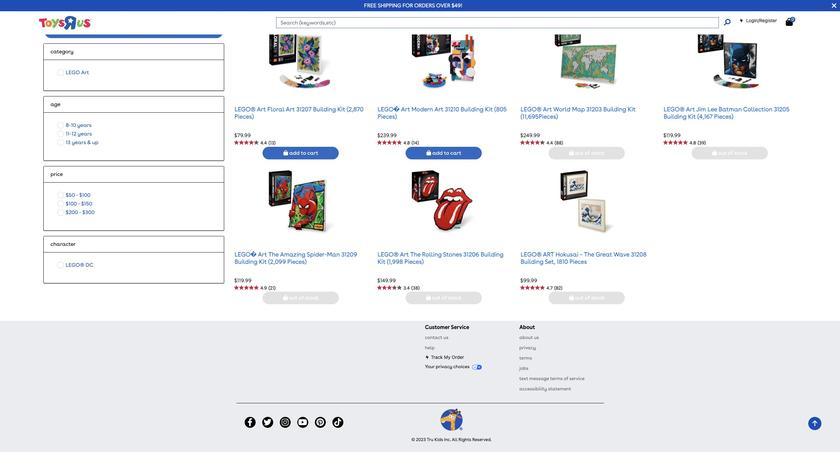 Task type: vqa. For each thing, say whether or not it's contained in the screenshot.
LEGO® associated with LEGO® ART Hokusai – The Great Wave 31208 Building Set, 1810 Pieces
yes



Task type: locate. For each thing, give the bounding box(es) containing it.
the for rolling
[[411, 251, 421, 258]]

1 4.8 from the left
[[404, 140, 410, 146]]

cart
[[308, 150, 319, 156], [451, 150, 462, 156]]

- for $50
[[76, 192, 78, 198]]

$100
[[79, 192, 91, 198], [66, 200, 77, 207]]

$200
[[66, 209, 78, 215]]

4.4 (13)
[[261, 140, 276, 146]]

2 cart from the left
[[451, 150, 462, 156]]

art left "floral"
[[257, 106, 266, 113]]

add for 31207
[[290, 150, 300, 156]]

the right –
[[585, 251, 595, 258]]

character
[[51, 241, 76, 247]]

1 the from the left
[[269, 251, 279, 258]]

building left (4,167
[[664, 113, 687, 120]]

tru
[[427, 437, 434, 442]]

pieces)
[[235, 113, 254, 120], [378, 113, 397, 120], [715, 113, 734, 120], [288, 258, 307, 265], [405, 258, 424, 265]]

years up 13 years & up
[[78, 130, 92, 137]]

privacy
[[520, 345, 536, 351], [436, 364, 453, 369]]

out for lego® art the rolling stones 31206 building kit (1,998 pieces)
[[433, 295, 441, 301]]

art left "31210"
[[435, 106, 444, 113]]

1 vertical spatial lego�
[[235, 251, 257, 258]]

art right lego on the top of page
[[81, 69, 89, 75]]

your privacy choices link
[[425, 364, 482, 370]]

lego® left "dc"
[[66, 262, 84, 268]]

art inside lego® art jim lee batman collection 31205 building kit (4,167 pieces)
[[687, 106, 696, 113]]

lego® left jim
[[664, 106, 685, 113]]

0 horizontal spatial 4.8
[[404, 140, 410, 146]]

1 vertical spatial $100
[[66, 200, 77, 207]]

lego art button
[[56, 68, 91, 77]]

13 years & up button
[[56, 138, 101, 147]]

lego�
[[378, 106, 400, 113], [235, 251, 257, 258]]

1 horizontal spatial lego�
[[378, 106, 400, 113]]

lego art
[[66, 69, 89, 75]]

lego®
[[235, 106, 256, 113], [521, 106, 542, 113], [664, 106, 685, 113], [378, 251, 399, 258], [521, 251, 542, 258], [66, 262, 84, 268]]

2 to from the left
[[444, 150, 450, 156]]

1 horizontal spatial add to cart
[[432, 150, 462, 156]]

kit
[[338, 106, 346, 113], [486, 106, 493, 113], [628, 106, 636, 113], [689, 113, 697, 120], [259, 258, 267, 265], [378, 258, 386, 265]]

- for $200
[[79, 209, 81, 215]]

service
[[570, 376, 585, 381]]

out for lego® art hokusai – the great wave 31208 building set, 1810 pieces
[[576, 295, 584, 301]]

add to cart button for 31210
[[406, 147, 482, 159]]

lego® inside button
[[66, 262, 84, 268]]

13 years & up
[[66, 139, 99, 145]]

1 4.4 from the left
[[261, 140, 267, 146]]

art left jim
[[687, 106, 696, 113]]

0 vertical spatial privacy
[[520, 345, 536, 351]]

the inside lego® art the rolling stones 31206 building kit (1,998 pieces)
[[411, 251, 421, 258]]

the inside lego� art the amazing spider-man 31209 building kit (2,099 pieces)
[[269, 251, 279, 258]]

lego� art modern art 31210 building kit (805 pieces) image
[[411, 24, 478, 91]]

art inside lego� art the amazing spider-man 31209 building kit (2,099 pieces)
[[258, 251, 267, 258]]

building inside lego® art the rolling stones 31206 building kit (1,998 pieces)
[[481, 251, 504, 258]]

0 horizontal spatial to
[[301, 150, 306, 156]]

1 horizontal spatial add to cart button
[[406, 147, 482, 159]]

2 add from the left
[[433, 150, 443, 156]]

–
[[580, 251, 583, 258]]

0 horizontal spatial lego�
[[235, 251, 257, 258]]

4.4 left the (13)
[[261, 140, 267, 146]]

12
[[72, 130, 76, 137]]

$50 - $100
[[66, 192, 91, 198]]

2 add to cart from the left
[[432, 150, 462, 156]]

category element
[[51, 48, 218, 56]]

lego® art jim lee batman collection 31205 building kit (4,167 pieces) image
[[697, 24, 764, 91]]

1 vertical spatial terms
[[551, 376, 563, 381]]

customer
[[425, 324, 450, 331]]

building right 31207
[[313, 106, 336, 113]]

shopping bag image inside add to cart button
[[284, 150, 288, 155]]

0 vertical spatial $119.99
[[664, 132, 681, 139]]

- inside $50 - $100 button
[[76, 192, 78, 198]]

art for lego art
[[81, 69, 89, 75]]

0 horizontal spatial add
[[290, 150, 300, 156]]

kit inside lego� art the amazing spider-man 31209 building kit (2,099 pieces)
[[259, 258, 267, 265]]

stock for lego� art the amazing spider-man 31209 building kit (2,099 pieces)
[[305, 295, 319, 301]]

us down customer service
[[444, 335, 449, 340]]

out of stock for lego® art hokusai – the great wave 31208 building set, 1810 pieces
[[574, 295, 605, 301]]

login/register button
[[740, 17, 778, 24]]

1 add from the left
[[290, 150, 300, 156]]

terms
[[520, 355, 533, 361], [551, 376, 563, 381]]

price
[[51, 171, 63, 177]]

add to cart button down the (13)
[[263, 147, 339, 159]]

lego® art the rolling stones 31206 building kit (1,998 pieces)
[[378, 251, 504, 265]]

shopping bag image for add to cart
[[427, 150, 432, 155]]

lego® art floral art 31207 building kit (2,870 pieces) image
[[268, 24, 334, 91]]

1 vertical spatial privacy
[[436, 364, 453, 369]]

world
[[554, 106, 571, 113]]

1 horizontal spatial $119.99
[[664, 132, 681, 139]]

1 to from the left
[[301, 150, 306, 156]]

results
[[510, 7, 526, 12]]

None search field
[[277, 17, 731, 28]]

- right $200
[[79, 209, 81, 215]]

building left (2,099
[[235, 258, 258, 265]]

8-10 years
[[66, 122, 92, 128]]

building right "31210"
[[461, 106, 484, 113]]

pieces) right (1,998
[[405, 258, 424, 265]]

lego® inside lego® art floral art 31207 building kit (2,870 pieces)
[[235, 106, 256, 113]]

1 horizontal spatial shopping bag image
[[570, 295, 574, 300]]

out of stock button
[[549, 147, 626, 159], [693, 147, 769, 159], [263, 292, 339, 304], [406, 292, 482, 304], [549, 292, 626, 304]]

out of stock button down the (88)
[[549, 147, 626, 159]]

out of stock button up customer service
[[406, 292, 482, 304]]

$200 - $300 button
[[56, 208, 97, 217]]

4.4 for world
[[547, 140, 554, 146]]

inc.
[[445, 437, 451, 442]]

years
[[77, 122, 92, 128], [78, 130, 92, 137], [72, 139, 86, 145]]

0 vertical spatial $100
[[79, 192, 91, 198]]

floral
[[268, 106, 285, 113]]

0 vertical spatial lego�
[[378, 106, 400, 113]]

add
[[290, 150, 300, 156], [433, 150, 443, 156]]

jobs link
[[520, 366, 529, 371]]

4.8 (39)
[[690, 140, 707, 146]]

1 us from the left
[[444, 335, 449, 340]]

kit inside lego® art floral art 31207 building kit (2,870 pieces)
[[338, 106, 346, 113]]

- inside $100 - $150 button
[[78, 200, 80, 207]]

lego® art floral art 31207 building kit (2,870 pieces)
[[235, 106, 364, 120]]

0 horizontal spatial 4.4
[[261, 140, 267, 146]]

out of stock button down (82) on the bottom right of the page
[[549, 292, 626, 304]]

lego® inside lego® art the rolling stones 31206 building kit (1,998 pieces)
[[378, 251, 399, 258]]

kit inside lego� art modern art 31210 building kit (805 pieces)
[[486, 106, 493, 113]]

$100 up $150
[[79, 192, 91, 198]]

$149.99
[[378, 277, 396, 284]]

0 vertical spatial -
[[76, 192, 78, 198]]

-
[[76, 192, 78, 198], [78, 200, 80, 207], [79, 209, 81, 215]]

31210
[[445, 106, 460, 113]]

to for 31207
[[301, 150, 306, 156]]

shopping bag image for out of stock button below the (88)
[[570, 150, 574, 155]]

$249.99
[[521, 132, 540, 139]]

lego® up (11,695pieces)
[[521, 106, 542, 113]]

0 horizontal spatial shopping bag image
[[427, 150, 432, 155]]

1 horizontal spatial cart
[[451, 150, 462, 156]]

2 4.8 from the left
[[690, 140, 697, 146]]

art left the "amazing"
[[258, 251, 267, 258]]

order
[[452, 354, 464, 360]]

2 the from the left
[[411, 251, 421, 258]]

statement
[[549, 386, 572, 392]]

pieces) up $239.99
[[378, 113, 397, 120]]

1 horizontal spatial add
[[433, 150, 443, 156]]

$49!
[[452, 2, 463, 9]]

about us link
[[520, 335, 539, 340]]

shopping bag image inside add to cart button
[[427, 150, 432, 155]]

art inside lego® art the rolling stones 31206 building kit (1,998 pieces)
[[400, 251, 409, 258]]

lego® up $79.99
[[235, 106, 256, 113]]

1 horizontal spatial us
[[535, 335, 539, 340]]

0 horizontal spatial us
[[444, 335, 449, 340]]

0 horizontal spatial $100
[[66, 200, 77, 207]]

lego� inside lego� art modern art 31210 building kit (805 pieces)
[[378, 106, 400, 113]]

privacy down about us link
[[520, 345, 536, 351]]

0 horizontal spatial add to cart
[[288, 150, 319, 156]]

terms link
[[520, 355, 533, 361]]

spider-
[[307, 251, 327, 258]]

terms up the statement on the right bottom of the page
[[551, 376, 563, 381]]

reset
[[127, 28, 141, 35]]

1 horizontal spatial the
[[411, 251, 421, 258]]

2 us from the left
[[535, 335, 539, 340]]

pieces) inside lego� art modern art 31210 building kit (805 pieces)
[[378, 113, 397, 120]]

4.8 left (39)
[[690, 140, 697, 146]]

lego® for lego® art the rolling stones 31206 building kit (1,998 pieces)
[[378, 251, 399, 258]]

©
[[412, 437, 415, 442]]

building down 'art'
[[521, 258, 544, 265]]

the up (2,099
[[269, 251, 279, 258]]

orders
[[415, 2, 435, 9]]

years for 11-12 years
[[78, 130, 92, 137]]

lego® inside the lego® art world map 31203 building kit (11,695pieces)
[[521, 106, 542, 113]]

1 vertical spatial shopping bag image
[[570, 295, 574, 300]]

to for 31210
[[444, 150, 450, 156]]

shopping bag image inside 0 link
[[787, 18, 794, 26]]

modern
[[412, 106, 433, 113]]

add to cart button for 31207
[[263, 147, 339, 159]]

art up (11,695pieces)
[[543, 106, 553, 113]]

shopping bag image
[[427, 150, 432, 155], [570, 295, 574, 300]]

1 vertical spatial years
[[78, 130, 92, 137]]

4.7
[[547, 285, 553, 291]]

art for lego® art jim lee batman collection 31205 building kit (4,167 pieces)
[[687, 106, 696, 113]]

lego® for lego® art jim lee batman collection 31205 building kit (4,167 pieces)
[[664, 106, 685, 113]]

lego® inside lego® art hokusai – the great wave 31208 building set, 1810 pieces
[[521, 251, 542, 258]]

4.9 (21)
[[261, 285, 276, 291]]

the left rolling
[[411, 251, 421, 258]]

close button image
[[833, 2, 837, 9]]

years for 8-10 years
[[77, 122, 92, 128]]

the
[[269, 251, 279, 258], [411, 251, 421, 258], [585, 251, 595, 258]]

privacy down track my order button
[[436, 364, 453, 369]]

$100 up $200
[[66, 200, 77, 207]]

terms up jobs at the bottom
[[520, 355, 533, 361]]

building
[[313, 106, 336, 113], [461, 106, 484, 113], [604, 106, 627, 113], [664, 113, 687, 120], [481, 251, 504, 258], [235, 258, 258, 265], [521, 258, 544, 265]]

$100 - $150 button
[[56, 199, 94, 208]]

building right 31203
[[604, 106, 627, 113]]

art left the modern
[[401, 106, 410, 113]]

0 horizontal spatial terms
[[520, 355, 533, 361]]

0 vertical spatial years
[[77, 122, 92, 128]]

4.8 (14)
[[404, 140, 419, 146]]

- left $150
[[78, 200, 80, 207]]

(39)
[[698, 140, 707, 146]]

pieces) down the "amazing"
[[288, 258, 307, 265]]

4.8 left '(14)'
[[404, 140, 410, 146]]

text
[[520, 376, 529, 381]]

art left 31207
[[286, 106, 295, 113]]

lego® dc button
[[56, 261, 95, 269]]

out of stock for lego® art the rolling stones 31206 building kit (1,998 pieces)
[[431, 295, 462, 301]]

1 horizontal spatial to
[[444, 150, 450, 156]]

4.9
[[261, 285, 267, 291]]

price element
[[51, 170, 218, 178]]

1 cart from the left
[[308, 150, 319, 156]]

1 horizontal spatial 4.4
[[547, 140, 554, 146]]

building right 31206
[[481, 251, 504, 258]]

1 horizontal spatial terms
[[551, 376, 563, 381]]

us
[[444, 335, 449, 340], [535, 335, 539, 340]]

customer service
[[425, 324, 470, 331]]

pieces) up $79.99
[[235, 113, 254, 120]]

- right $50
[[76, 192, 78, 198]]

art up (1,998
[[400, 251, 409, 258]]

(82)
[[555, 285, 563, 291]]

add to cart button down '(14)'
[[406, 147, 482, 159]]

art for lego® art world map 31203 building kit (11,695pieces)
[[543, 106, 553, 113]]

2 4.4 from the left
[[547, 140, 554, 146]]

3.4 (38)
[[404, 285, 420, 291]]

out of stock button down "(21)"
[[263, 292, 339, 304]]

1 horizontal spatial $100
[[79, 192, 91, 198]]

lego® for lego® art floral art 31207 building kit (2,870 pieces)
[[235, 106, 256, 113]]

0 horizontal spatial add to cart button
[[263, 147, 339, 159]]

lego
[[66, 69, 80, 75]]

- for $100
[[78, 200, 80, 207]]

0 horizontal spatial cart
[[308, 150, 319, 156]]

text message terms of service
[[520, 376, 585, 381]]

art inside the lego® art world map 31203 building kit (11,695pieces)
[[543, 106, 553, 113]]

1 horizontal spatial 4.8
[[690, 140, 697, 146]]

art for lego® art the rolling stones 31206 building kit (1,998 pieces)
[[400, 251, 409, 258]]

cart for 31207
[[308, 150, 319, 156]]

lego� art modern art 31210 building kit (805 pieces) link
[[378, 106, 507, 120]]

contact us link
[[425, 335, 449, 340]]

0 horizontal spatial the
[[269, 251, 279, 258]]

3 the from the left
[[585, 251, 595, 258]]

pieces) down batman
[[715, 113, 734, 120]]

kit inside lego® art jim lee batman collection 31205 building kit (4,167 pieces)
[[689, 113, 697, 120]]

1 vertical spatial $119.99
[[235, 277, 252, 284]]

stock for lego® art the rolling stones 31206 building kit (1,998 pieces)
[[449, 295, 462, 301]]

2 horizontal spatial the
[[585, 251, 595, 258]]

of
[[585, 150, 590, 156], [729, 150, 734, 156], [299, 295, 304, 301], [442, 295, 447, 301], [585, 295, 590, 301], [564, 376, 569, 381]]

4.4 left the (88)
[[547, 140, 554, 146]]

2 add to cart button from the left
[[406, 147, 482, 159]]

art
[[543, 251, 555, 258]]

$50
[[66, 192, 75, 198]]

1 vertical spatial -
[[78, 200, 80, 207]]

lego® for lego® dc
[[66, 262, 84, 268]]

lego® for lego® art world map 31203 building kit (11,695pieces)
[[521, 106, 542, 113]]

man
[[327, 251, 340, 258]]

years down 11-12 years
[[72, 139, 86, 145]]

lego® left 'art'
[[521, 251, 542, 258]]

shopping bag image
[[787, 18, 794, 26], [284, 150, 288, 155], [570, 150, 574, 155], [713, 150, 718, 155], [283, 295, 288, 300], [427, 295, 431, 300]]

- inside $200 - $300 button
[[79, 209, 81, 215]]

0 vertical spatial terms
[[520, 355, 533, 361]]

0 vertical spatial shopping bag image
[[427, 150, 432, 155]]

lego® up (1,998
[[378, 251, 399, 258]]

us right about
[[535, 335, 539, 340]]

2 vertical spatial -
[[79, 209, 81, 215]]

lego� inside lego� art the amazing spider-man 31209 building kit (2,099 pieces)
[[235, 251, 257, 258]]

art inside 'button'
[[81, 69, 89, 75]]

0 horizontal spatial $119.99
[[235, 277, 252, 284]]

1 add to cart button from the left
[[263, 147, 339, 159]]

1 add to cart from the left
[[288, 150, 319, 156]]

pieces) inside lego® art the rolling stones 31206 building kit (1,998 pieces)
[[405, 258, 424, 265]]

lego® inside lego® art jim lee batman collection 31205 building kit (4,167 pieces)
[[664, 106, 685, 113]]

years up 11-12 years
[[77, 122, 92, 128]]



Task type: describe. For each thing, give the bounding box(es) containing it.
(2,870
[[347, 106, 364, 113]]

toys r us image
[[39, 15, 92, 30]]

lego® art the rolling stones 31206 building kit (1,998 pieces) link
[[378, 251, 504, 265]]

rolling
[[423, 251, 442, 258]]

my
[[444, 354, 451, 360]]

13
[[66, 139, 71, 145]]

us for customer service
[[444, 335, 449, 340]]

Enter Keyword or Item No. search field
[[277, 17, 719, 28]]

your
[[425, 364, 435, 369]]

art for lego� art modern art 31210 building kit (805 pieces)
[[401, 106, 410, 113]]

great
[[596, 251, 613, 258]]

art for lego� art the amazing spider-man 31209 building kit (2,099 pieces)
[[258, 251, 267, 258]]

lego® art floral art 31207 building kit (2,870 pieces) link
[[235, 106, 364, 120]]

accessibility
[[520, 386, 548, 392]]

$100 inside button
[[79, 192, 91, 198]]

$100 inside button
[[66, 200, 77, 207]]

(2,099
[[269, 258, 286, 265]]

add to cart for 31210
[[432, 150, 462, 156]]

product-tab tab panel
[[39, 6, 803, 314]]

$300
[[82, 209, 95, 215]]

building inside lego� art modern art 31210 building kit (805 pieces)
[[461, 106, 484, 113]]

1810
[[557, 258, 569, 265]]

age
[[51, 101, 60, 107]]

kit inside the lego® art world map 31203 building kit (11,695pieces)
[[628, 106, 636, 113]]

out of stock button for lego® art the rolling stones 31206 building kit (1,998 pieces)
[[406, 292, 482, 304]]

set,
[[545, 258, 556, 265]]

out of stock for lego� art the amazing spider-man 31209 building kit (2,099 pieces)
[[288, 295, 319, 301]]

lego® art hokusai – the great wave 31208 building set, 1810 pieces image
[[560, 169, 615, 236]]

shopping bag image for lego® art the rolling stones 31206 building kit (1,998 pieces) out of stock button
[[427, 295, 431, 300]]

2 vertical spatial years
[[72, 139, 86, 145]]

about
[[520, 335, 533, 340]]

pieces) inside lego® art floral art 31207 building kit (2,870 pieces)
[[235, 113, 254, 120]]

$79.99
[[235, 132, 251, 139]]

lego® art world map 31203 building kit (11,695pieces)
[[521, 106, 636, 120]]

11-12 years button
[[56, 129, 94, 138]]

reset button
[[45, 25, 223, 38]]

lee
[[708, 106, 718, 113]]

(21)
[[269, 285, 276, 291]]

amazing
[[280, 251, 306, 258]]

wave
[[614, 251, 630, 258]]

$200 - $300
[[66, 209, 95, 215]]

the for amazing
[[269, 251, 279, 258]]

lego� for lego� art modern art 31210 building kit (805 pieces)
[[378, 106, 400, 113]]

0 horizontal spatial privacy
[[436, 364, 453, 369]]

privacy choices icon image
[[473, 365, 482, 370]]

pieces) inside lego® art jim lee batman collection 31205 building kit (4,167 pieces)
[[715, 113, 734, 120]]

8-
[[66, 122, 71, 128]]

service
[[451, 324, 470, 331]]

track
[[431, 354, 443, 360]]

shopping bag image for out of stock button underneath (39)
[[713, 150, 718, 155]]

building inside lego® art hokusai – the great wave 31208 building set, 1810 pieces
[[521, 258, 544, 265]]

cart for 31210
[[451, 150, 462, 156]]

lego� art the amazing spider-man 31209 building kit (2,099 pieces) link
[[235, 251, 357, 265]]

help
[[425, 345, 435, 351]]

your privacy choices
[[425, 364, 471, 369]]

4.4 (88)
[[547, 140, 564, 146]]

7
[[506, 7, 509, 12]]

contact us
[[425, 335, 449, 340]]

kids
[[435, 437, 443, 442]]

shopping bag image for 0 link
[[787, 18, 794, 26]]

31207
[[297, 106, 312, 113]]

free shipping for orders over $49! link
[[364, 2, 463, 9]]

(11,695pieces)
[[521, 113, 559, 120]]

$50 - $100 button
[[56, 191, 93, 199]]

kit inside lego® art the rolling stones 31206 building kit (1,998 pieces)
[[378, 258, 386, 265]]

track my order
[[431, 354, 464, 360]]

(805
[[495, 106, 507, 113]]

10
[[71, 122, 76, 128]]

out for lego� art the amazing spider-man 31209 building kit (2,099 pieces)
[[289, 295, 298, 301]]

lego® art hokusai – the great wave 31208 building set, 1810 pieces
[[521, 251, 647, 265]]

jim
[[697, 106, 707, 113]]

31205
[[775, 106, 790, 113]]

about us
[[520, 335, 539, 340]]

shopping bag image for lego� art the amazing spider-man 31209 building kit (2,099 pieces) out of stock button
[[283, 295, 288, 300]]

shopping bag image for out of stock
[[570, 295, 574, 300]]

31208
[[632, 251, 647, 258]]

lego® art the rolling stones 31206 building kit (1,998 pieces) image
[[411, 169, 478, 236]]

accessibility statement
[[520, 386, 572, 392]]

1 horizontal spatial privacy
[[520, 345, 536, 351]]

add to cart for 31207
[[288, 150, 319, 156]]

building inside lego® art floral art 31207 building kit (2,870 pieces)
[[313, 106, 336, 113]]

4.8 for pieces)
[[404, 140, 410, 146]]

11-12 years
[[66, 130, 92, 137]]

add for 31210
[[433, 150, 443, 156]]

out of stock button down (39)
[[693, 147, 769, 159]]

track my order button
[[425, 354, 464, 360]]

lego® art jim lee batman collection 31205 building kit (4,167 pieces) link
[[664, 106, 790, 120]]

map
[[573, 106, 586, 113]]

3.4
[[404, 285, 410, 291]]

(4,167
[[698, 113, 713, 120]]

privacy link
[[520, 345, 536, 351]]

out of stock button for lego® art hokusai – the great wave 31208 building set, 1810 pieces
[[549, 292, 626, 304]]

dc
[[86, 262, 93, 268]]

lego� art the amazing spider-man 31209 building kit (2,099 pieces) image
[[268, 169, 334, 236]]

category
[[51, 48, 74, 55]]

over
[[437, 2, 451, 9]]

up
[[92, 139, 99, 145]]

lego® art world map 31203 building kit (11,695pieces) image
[[554, 24, 621, 91]]

out of stock button for lego� art the amazing spider-man 31209 building kit (2,099 pieces)
[[263, 292, 339, 304]]

art for lego® art floral art 31207 building kit (2,870 pieces)
[[257, 106, 266, 113]]

stock for lego® art hokusai – the great wave 31208 building set, 1810 pieces
[[592, 295, 605, 301]]

building inside lego® art jim lee batman collection 31205 building kit (4,167 pieces)
[[664, 113, 687, 120]]

7 results
[[506, 7, 526, 12]]

jobs
[[520, 366, 529, 371]]

age element
[[51, 100, 218, 108]]

lego� for lego� art the amazing spider-man 31209 building kit (2,099 pieces)
[[235, 251, 257, 258]]

shopping bag image for 31207's add to cart button
[[284, 150, 288, 155]]

lego® for lego® art hokusai – the great wave 31208 building set, 1810 pieces
[[521, 251, 542, 258]]

accessibility statement link
[[520, 386, 572, 392]]

the inside lego® art hokusai – the great wave 31208 building set, 1810 pieces
[[585, 251, 595, 258]]

31206
[[464, 251, 480, 258]]

4.4 for floral
[[261, 140, 267, 146]]

hokusai
[[556, 251, 579, 258]]

(38)
[[412, 285, 420, 291]]

contact
[[425, 335, 443, 340]]

building inside lego� art the amazing spider-man 31209 building kit (2,099 pieces)
[[235, 258, 258, 265]]

us for about
[[535, 335, 539, 340]]

pieces) inside lego� art the amazing spider-man 31209 building kit (2,099 pieces)
[[288, 258, 307, 265]]

2023
[[416, 437, 426, 442]]

11-
[[66, 130, 72, 137]]

shipping
[[378, 2, 402, 9]]

building inside the lego® art world map 31203 building kit (11,695pieces)
[[604, 106, 627, 113]]

0
[[792, 17, 795, 22]]

character element
[[51, 240, 218, 248]]

all
[[452, 437, 458, 442]]

4.8 for kit
[[690, 140, 697, 146]]



